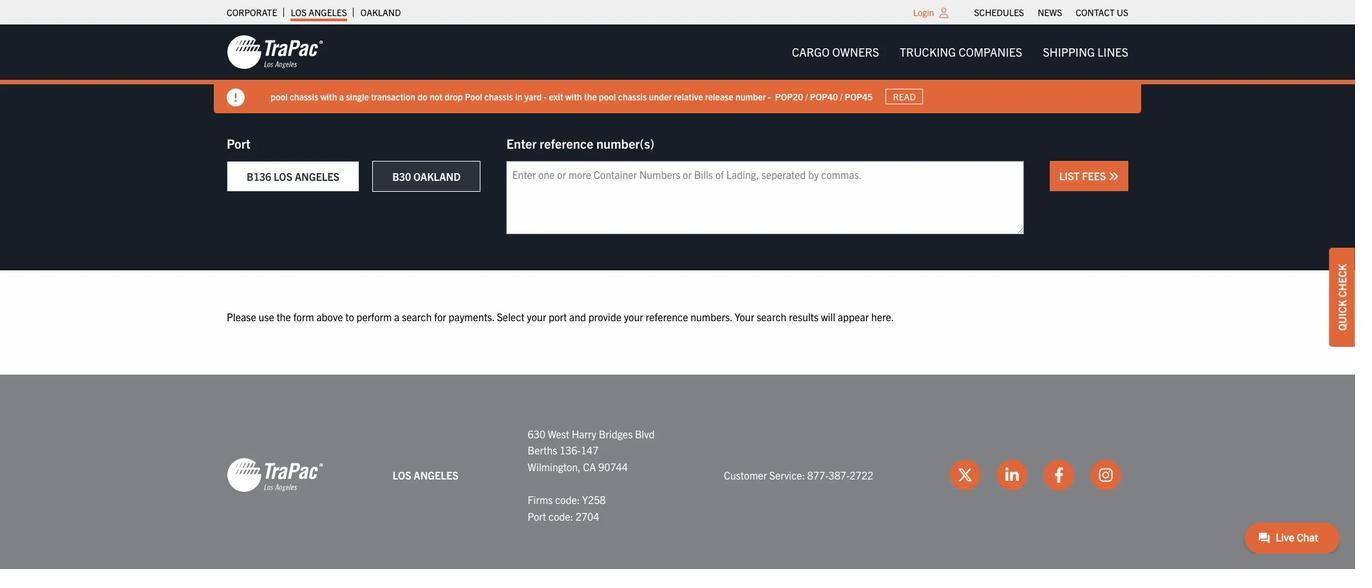 Task type: vqa. For each thing, say whether or not it's contained in the screenshot.
download to the bottom
no



Task type: locate. For each thing, give the bounding box(es) containing it.
chassis left in
[[484, 91, 513, 102]]

news
[[1038, 6, 1062, 18]]

1 vertical spatial oakland
[[414, 170, 461, 183]]

banner
[[0, 24, 1355, 113]]

2722
[[850, 469, 874, 482]]

reference right enter
[[540, 135, 594, 151]]

banner containing cargo owners
[[0, 24, 1355, 113]]

2 los angeles image from the top
[[227, 458, 323, 494]]

0 horizontal spatial -
[[544, 91, 547, 102]]

lines
[[1098, 44, 1129, 59]]

angeles
[[309, 6, 347, 18], [295, 170, 340, 183], [414, 469, 459, 482]]

1 horizontal spatial port
[[528, 510, 546, 523]]

chassis left under
[[618, 91, 647, 102]]

0 vertical spatial los angeles image
[[227, 34, 323, 70]]

877-
[[808, 469, 829, 482]]

1 horizontal spatial solid image
[[1109, 171, 1119, 182]]

0 horizontal spatial reference
[[540, 135, 594, 151]]

2 horizontal spatial chassis
[[618, 91, 647, 102]]

2 vertical spatial los
[[393, 469, 411, 482]]

0 horizontal spatial a
[[339, 91, 344, 102]]

0 horizontal spatial /
[[805, 91, 808, 102]]

footer
[[0, 375, 1355, 570]]

bridges
[[599, 428, 633, 440]]

0 horizontal spatial chassis
[[290, 91, 319, 102]]

relative
[[674, 91, 703, 102]]

1 horizontal spatial -
[[768, 91, 771, 102]]

1 vertical spatial los
[[274, 170, 292, 183]]

please use the form above to perform a search for payments. select your port and provide your reference numbers. your search results will appear here.
[[227, 311, 894, 323]]

under
[[649, 91, 672, 102]]

pop40
[[810, 91, 838, 102]]

owners
[[833, 44, 879, 59]]

1 horizontal spatial /
[[840, 91, 843, 102]]

yard
[[525, 91, 542, 102]]

1 horizontal spatial a
[[394, 311, 400, 323]]

port
[[227, 135, 251, 151], [528, 510, 546, 523]]

los angeles image inside footer
[[227, 458, 323, 494]]

los inside footer
[[393, 469, 411, 482]]

firms code:  y258 port code:  2704
[[528, 493, 606, 523]]

los angeles image
[[227, 34, 323, 70], [227, 458, 323, 494]]

with left single on the left top of the page
[[321, 91, 337, 102]]

code: down firms
[[549, 510, 573, 523]]

1 vertical spatial port
[[528, 510, 546, 523]]

the inside banner
[[584, 91, 597, 102]]

your right provide at the bottom left of page
[[624, 311, 643, 323]]

menu bar up shipping
[[968, 3, 1135, 21]]

0 vertical spatial the
[[584, 91, 597, 102]]

2 pool from the left
[[599, 91, 616, 102]]

footer containing 630 west harry bridges blvd
[[0, 375, 1355, 570]]

form
[[293, 311, 314, 323]]

1 vertical spatial solid image
[[1109, 171, 1119, 182]]

not
[[430, 91, 443, 102]]

1 / from the left
[[805, 91, 808, 102]]

1 horizontal spatial search
[[757, 311, 787, 323]]

1 los angeles image from the top
[[227, 34, 323, 70]]

numbers.
[[691, 311, 733, 323]]

1 vertical spatial code:
[[549, 510, 573, 523]]

a
[[339, 91, 344, 102], [394, 311, 400, 323]]

1 with from the left
[[321, 91, 337, 102]]

a right perform
[[394, 311, 400, 323]]

los angeles image inside banner
[[227, 34, 323, 70]]

results
[[789, 311, 819, 323]]

pop45
[[845, 91, 873, 102]]

with right exit
[[565, 91, 582, 102]]

your left 'port'
[[527, 311, 546, 323]]

list
[[1060, 169, 1080, 182]]

provide
[[589, 311, 622, 323]]

1 horizontal spatial pool
[[599, 91, 616, 102]]

your
[[735, 311, 755, 323]]

oakland
[[361, 6, 401, 18], [414, 170, 461, 183]]

oakland right los angeles link
[[361, 6, 401, 18]]

port down firms
[[528, 510, 546, 523]]

1 horizontal spatial with
[[565, 91, 582, 102]]

the right exit
[[584, 91, 597, 102]]

oakland right b30
[[414, 170, 461, 183]]

630 west harry bridges blvd berths 136-147 wilmington, ca 90744
[[528, 428, 655, 473]]

appear
[[838, 311, 869, 323]]

shipping lines
[[1043, 44, 1129, 59]]

0 horizontal spatial los angeles
[[291, 6, 347, 18]]

1 vertical spatial los angeles image
[[227, 458, 323, 494]]

contact
[[1076, 6, 1115, 18]]

0 horizontal spatial with
[[321, 91, 337, 102]]

/
[[805, 91, 808, 102], [840, 91, 843, 102]]

port up b136
[[227, 135, 251, 151]]

exit
[[549, 91, 563, 102]]

light image
[[940, 8, 949, 18]]

angeles inside los angeles link
[[309, 6, 347, 18]]

berths
[[528, 444, 557, 457]]

2 with from the left
[[565, 91, 582, 102]]

0 vertical spatial menu bar
[[968, 3, 1135, 21]]

a left single on the left top of the page
[[339, 91, 344, 102]]

number
[[736, 91, 766, 102]]

-
[[544, 91, 547, 102], [768, 91, 771, 102]]

code:
[[555, 493, 580, 506], [549, 510, 573, 523]]

the right use
[[277, 311, 291, 323]]

release
[[705, 91, 734, 102]]

0 horizontal spatial pool
[[271, 91, 288, 102]]

0 horizontal spatial solid image
[[227, 89, 245, 107]]

/ left the pop40
[[805, 91, 808, 102]]

0 horizontal spatial your
[[527, 311, 546, 323]]

quick
[[1336, 300, 1349, 331]]

cargo owners
[[792, 44, 879, 59]]

schedules
[[974, 6, 1024, 18]]

0 horizontal spatial the
[[277, 311, 291, 323]]

with
[[321, 91, 337, 102], [565, 91, 582, 102]]

fees
[[1082, 169, 1106, 182]]

drop
[[445, 91, 463, 102]]

- left exit
[[544, 91, 547, 102]]

y258
[[582, 493, 606, 506]]

1 horizontal spatial the
[[584, 91, 597, 102]]

pool
[[465, 91, 482, 102]]

search right your
[[757, 311, 787, 323]]

corporate
[[227, 6, 277, 18]]

enter reference number(s)
[[507, 135, 655, 151]]

1 search from the left
[[402, 311, 432, 323]]

solid image
[[227, 89, 245, 107], [1109, 171, 1119, 182]]

pop20
[[775, 91, 803, 102]]

0 horizontal spatial search
[[402, 311, 432, 323]]

reference left numbers.
[[646, 311, 688, 323]]

1 horizontal spatial reference
[[646, 311, 688, 323]]

90744
[[598, 460, 628, 473]]

code: up 2704 on the bottom left of the page
[[555, 493, 580, 506]]

select
[[497, 311, 525, 323]]

will
[[821, 311, 836, 323]]

menu bar
[[968, 3, 1135, 21], [782, 39, 1139, 65]]

1 vertical spatial reference
[[646, 311, 688, 323]]

list fees button
[[1050, 161, 1129, 191]]

1 vertical spatial menu bar
[[782, 39, 1139, 65]]

0 vertical spatial angeles
[[309, 6, 347, 18]]

do
[[418, 91, 428, 102]]

reference
[[540, 135, 594, 151], [646, 311, 688, 323]]

pool
[[271, 91, 288, 102], [599, 91, 616, 102]]

check
[[1336, 264, 1349, 298]]

- right the number
[[768, 91, 771, 102]]

0 vertical spatial reference
[[540, 135, 594, 151]]

los
[[291, 6, 307, 18], [274, 170, 292, 183], [393, 469, 411, 482]]

630
[[528, 428, 546, 440]]

the
[[584, 91, 597, 102], [277, 311, 291, 323]]

read
[[893, 91, 916, 102]]

1 horizontal spatial oakland
[[414, 170, 461, 183]]

1 vertical spatial the
[[277, 311, 291, 323]]

pool chassis with a single transaction  do not drop pool chassis in yard -  exit with the pool chassis under relative release number -  pop20 / pop40 / pop45
[[271, 91, 873, 102]]

1 horizontal spatial your
[[624, 311, 643, 323]]

0 horizontal spatial oakland
[[361, 6, 401, 18]]

1 vertical spatial angeles
[[295, 170, 340, 183]]

search left for
[[402, 311, 432, 323]]

b136
[[247, 170, 271, 183]]

your
[[527, 311, 546, 323], [624, 311, 643, 323]]

trucking companies link
[[890, 39, 1033, 65]]

1 horizontal spatial los angeles
[[393, 469, 459, 482]]

port inside 'firms code:  y258 port code:  2704'
[[528, 510, 546, 523]]

3 chassis from the left
[[618, 91, 647, 102]]

2 your from the left
[[624, 311, 643, 323]]

chassis left single on the left top of the page
[[290, 91, 319, 102]]

search
[[402, 311, 432, 323], [757, 311, 787, 323]]

shipping lines link
[[1033, 39, 1139, 65]]

service:
[[770, 469, 805, 482]]

0 horizontal spatial port
[[227, 135, 251, 151]]

menu bar down light icon
[[782, 39, 1139, 65]]

companies
[[959, 44, 1023, 59]]

blvd
[[635, 428, 655, 440]]

1 horizontal spatial chassis
[[484, 91, 513, 102]]

quick check
[[1336, 264, 1349, 331]]

0 vertical spatial los angeles
[[291, 6, 347, 18]]

/ left the pop45
[[840, 91, 843, 102]]

136-
[[560, 444, 581, 457]]



Task type: describe. For each thing, give the bounding box(es) containing it.
2704
[[576, 510, 599, 523]]

oakland link
[[361, 3, 401, 21]]

here.
[[872, 311, 894, 323]]

single
[[346, 91, 369, 102]]

quick check link
[[1330, 248, 1355, 347]]

number(s)
[[597, 135, 655, 151]]

corporate link
[[227, 3, 277, 21]]

shipping
[[1043, 44, 1095, 59]]

transaction
[[371, 91, 416, 102]]

los angeles image for footer containing 630 west harry bridges blvd
[[227, 458, 323, 494]]

los angeles link
[[291, 3, 347, 21]]

trucking companies
[[900, 44, 1023, 59]]

2 - from the left
[[768, 91, 771, 102]]

news link
[[1038, 3, 1062, 21]]

menu bar containing schedules
[[968, 3, 1135, 21]]

2 / from the left
[[840, 91, 843, 102]]

1 - from the left
[[544, 91, 547, 102]]

customer service: 877-387-2722
[[724, 469, 874, 482]]

2 vertical spatial angeles
[[414, 469, 459, 482]]

0 vertical spatial solid image
[[227, 89, 245, 107]]

for
[[434, 311, 446, 323]]

b30
[[392, 170, 411, 183]]

Enter reference number(s) text field
[[507, 161, 1024, 235]]

wilmington,
[[528, 460, 581, 473]]

solid image inside list fees button
[[1109, 171, 1119, 182]]

perform
[[357, 311, 392, 323]]

b136 los angeles
[[247, 170, 340, 183]]

contact us link
[[1076, 3, 1129, 21]]

list fees
[[1060, 169, 1109, 182]]

login
[[913, 6, 934, 18]]

cargo
[[792, 44, 830, 59]]

use
[[259, 311, 274, 323]]

0 vertical spatial port
[[227, 135, 251, 151]]

above
[[316, 311, 343, 323]]

firms
[[528, 493, 553, 506]]

menu bar containing cargo owners
[[782, 39, 1139, 65]]

trucking
[[900, 44, 956, 59]]

customer
[[724, 469, 767, 482]]

payments.
[[449, 311, 495, 323]]

0 vertical spatial a
[[339, 91, 344, 102]]

387-
[[829, 469, 850, 482]]

port
[[549, 311, 567, 323]]

and
[[569, 311, 586, 323]]

147
[[581, 444, 599, 457]]

2 search from the left
[[757, 311, 787, 323]]

contact us
[[1076, 6, 1129, 18]]

0 vertical spatial los
[[291, 6, 307, 18]]

us
[[1117, 6, 1129, 18]]

ca
[[583, 460, 596, 473]]

to
[[345, 311, 354, 323]]

in
[[515, 91, 523, 102]]

harry
[[572, 428, 597, 440]]

1 your from the left
[[527, 311, 546, 323]]

b30 oakland
[[392, 170, 461, 183]]

schedules link
[[974, 3, 1024, 21]]

read link
[[886, 89, 923, 104]]

0 vertical spatial oakland
[[361, 6, 401, 18]]

1 pool from the left
[[271, 91, 288, 102]]

2 chassis from the left
[[484, 91, 513, 102]]

cargo owners link
[[782, 39, 890, 65]]

login link
[[913, 6, 934, 18]]

los angeles image for banner containing cargo owners
[[227, 34, 323, 70]]

0 vertical spatial code:
[[555, 493, 580, 506]]

west
[[548, 428, 569, 440]]

1 vertical spatial los angeles
[[393, 469, 459, 482]]

1 chassis from the left
[[290, 91, 319, 102]]

1 vertical spatial a
[[394, 311, 400, 323]]

please
[[227, 311, 256, 323]]

enter
[[507, 135, 537, 151]]



